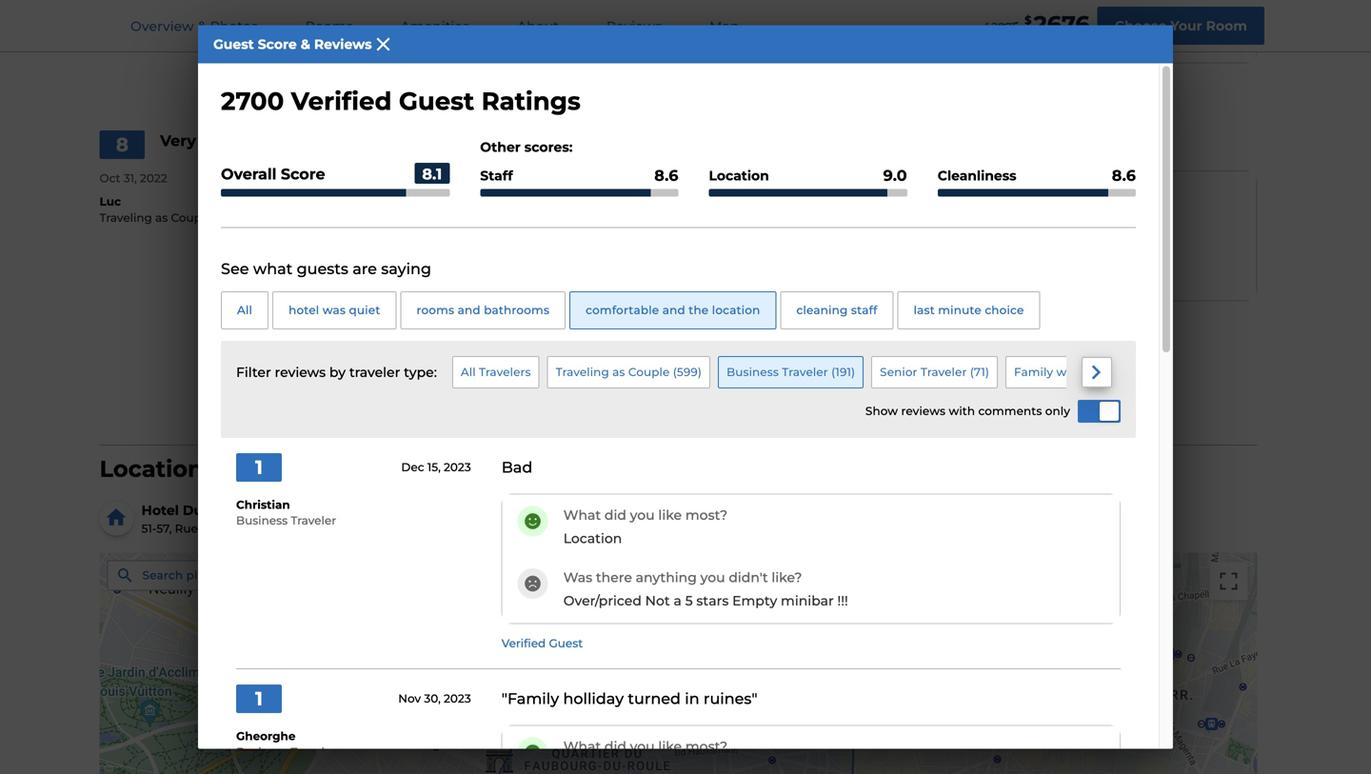 Task type: vqa. For each thing, say whether or not it's contained in the screenshot.
All Travelers 'All'
yes



Task type: describe. For each thing, give the bounding box(es) containing it.
christian
[[236, 498, 290, 512]]

9.0
[[883, 166, 907, 185]]

396
[[1184, 365, 1205, 379]]

guest down turndown
[[321, 76, 355, 89]]

traveling inside luc traveling as couple
[[99, 211, 152, 225]]

like? for 1
[[772, 569, 802, 585]]

luc
[[99, 195, 121, 209]]

traps..
[[1019, 32, 1059, 48]]

had
[[769, 11, 796, 27]]

all for all travelers
[[461, 365, 476, 379]]

other
[[480, 139, 521, 155]]

was there anything you didn't like? over/priced not a 5 stars empty minibar !!!
[[563, 569, 848, 609]]

minute
[[938, 303, 982, 317]]

guest down the decor
[[321, 314, 355, 327]]

christian business traveler
[[236, 498, 336, 528]]

verified for 8
[[273, 314, 317, 327]]

71
[[974, 365, 985, 379]]

51-
[[141, 522, 157, 535]]

quiet
[[349, 303, 380, 317]]

type:
[[404, 364, 437, 380]]

gheorghe
[[236, 729, 296, 743]]

traveler inside "gheorghe business traveler"
[[291, 745, 336, 759]]

or
[[228, 568, 240, 582]]

30,
[[424, 692, 441, 705]]

8.1
[[422, 165, 442, 183]]

2 to from the left
[[799, 11, 813, 27]]

rooms
[[305, 18, 353, 34]]

business traveler ( 191 )
[[727, 365, 855, 379]]

2 we from the left
[[1142, 11, 1162, 27]]

hotel inside the ac didnt work, room got to about 30 degrees celsius, so we had to sleep with the window open.     with a 5 star hotel we expect turndown service, didnt happen.    front desk was medium and concierge kept recommending tourist traps..
[[1104, 11, 1139, 27]]

ruines"
[[703, 689, 758, 708]]

bad
[[501, 458, 532, 476]]

family with young children ( 396 )
[[1014, 365, 1209, 379]]

2 horizontal spatial location
[[709, 168, 769, 184]]

2700
[[221, 86, 284, 116]]

like inside what did you like most? location
[[658, 507, 682, 523]]

location
[[712, 303, 760, 317]]

add
[[243, 568, 266, 582]]

0 vertical spatial verified
[[291, 86, 392, 116]]

5 inside the ac didnt work, room got to about 30 degrees celsius, so we had to sleep with the window open.     with a 5 star hotel we expect turndown service, didnt happen.    front desk was medium and concierge kept recommending tourist traps..
[[1063, 11, 1071, 27]]

happen.
[[500, 32, 556, 48]]

location inside what did you like most? location
[[563, 530, 622, 546]]

overview & photos
[[130, 18, 258, 34]]

1 for bad
[[255, 455, 263, 479]]

guest down the over/priced
[[549, 636, 583, 650]]

was for 8
[[335, 246, 364, 263]]

comfortable
[[586, 303, 659, 317]]

staff
[[480, 168, 513, 184]]

cleanliness
[[938, 168, 1016, 184]]

$ 2926 $ 2676
[[985, 10, 1090, 38]]

2 ( from the left
[[831, 365, 835, 379]]

amenities
[[400, 18, 469, 34]]

a inside the ac didnt work, room got to about 30 degrees celsius, so we had to sleep with the window open.     with a 5 star hotel we expect turndown service, didnt happen.    front desk was medium and concierge kept recommending tourist traps..
[[1052, 11, 1060, 27]]

2 ) from the left
[[851, 365, 855, 379]]

arc
[[313, 502, 337, 518]]

0 vertical spatial did
[[376, 184, 398, 200]]

the ac didnt work, room got to about 30 degrees celsius, so we had to sleep with the window open.     with a 5 star hotel we expect turndown service, didnt happen.    front desk was medium and concierge kept recommending tourist traps..
[[335, 11, 1211, 48]]

not
[[645, 593, 670, 609]]

2676
[[1034, 10, 1090, 38]]

all travelers button
[[452, 356, 539, 388]]

star
[[1075, 11, 1100, 27]]

0 vertical spatial what did you like most?
[[335, 184, 499, 200]]

staff
[[851, 303, 877, 317]]

0 vertical spatial what
[[335, 184, 373, 200]]

senior
[[880, 365, 917, 379]]

map button
[[687, 1, 762, 51]]

travelers
[[479, 365, 531, 379]]

didn't for 8
[[500, 246, 540, 263]]

oct
[[99, 171, 120, 185]]

2 vertical spatial did
[[604, 738, 626, 754]]

work,
[[427, 11, 464, 27]]

2023 for bad
[[444, 460, 471, 474]]

a inside "was there anything you didn't like? over/priced not a 5 stars empty minibar !!!"
[[674, 593, 682, 609]]

anything for 8
[[407, 246, 468, 263]]

verified for 1
[[501, 636, 546, 650]]

cleaning staff
[[796, 303, 877, 317]]

15,
[[427, 460, 441, 474]]

the
[[335, 11, 360, 27]]

what
[[253, 259, 293, 278]]

guest score & reviews
[[213, 36, 372, 52]]

599
[[677, 365, 698, 379]]

places
[[186, 568, 224, 582]]

2700 verified guest ratings
[[221, 86, 581, 116]]

all for all
[[237, 303, 252, 317]]

about button
[[494, 1, 582, 51]]

traveling as couple ( 599 )
[[556, 365, 702, 379]]

1 vertical spatial reviews
[[314, 36, 372, 52]]

did inside what did you like most? location
[[604, 507, 626, 523]]

reviews for filter
[[275, 364, 326, 380]]

desk
[[599, 32, 632, 48]]

and for rooms and bathrooms
[[458, 303, 481, 317]]

what inside what did you like most? location
[[563, 507, 601, 523]]

celsius,
[[673, 11, 724, 27]]

oct 31, 2022
[[99, 171, 167, 185]]

0 vertical spatial most?
[[457, 184, 499, 200]]

1 horizontal spatial $
[[1024, 13, 1032, 27]]

gheorghe business traveler
[[236, 729, 336, 759]]

photos
[[210, 18, 258, 34]]

what did you like most? location
[[563, 507, 728, 546]]

comments
[[978, 404, 1042, 418]]

2926
[[992, 20, 1019, 34]]

and for comfortable and the location
[[662, 303, 685, 317]]

1 to from the left
[[534, 11, 548, 27]]

191
[[835, 365, 851, 379]]

hotel was quiet
[[289, 303, 380, 317]]

stars
[[696, 593, 729, 609]]

2 vertical spatial most?
[[685, 738, 728, 754]]

5 inside "was there anything you didn't like? over/priced not a 5 stars empty minibar !!!"
[[685, 593, 693, 609]]

show
[[865, 404, 898, 418]]

only
[[1045, 404, 1070, 418]]

you inside "was there anything you didn't like? decor"
[[472, 246, 497, 263]]

2 vertical spatial like
[[658, 738, 682, 754]]

very good
[[160, 131, 243, 150]]

cleaning
[[796, 303, 848, 317]]

triomphe
[[364, 502, 431, 518]]

verified guest for 8
[[273, 314, 355, 327]]

as inside luc traveling as couple
[[155, 211, 168, 225]]

show reviews with comments only
[[865, 404, 1070, 418]]

business for bad
[[236, 514, 288, 528]]

holliday
[[563, 689, 624, 708]]

saying
[[381, 259, 431, 278]]

ac
[[364, 11, 383, 27]]

1 for "family holliday turned in ruines"
[[255, 687, 263, 710]]

guest down service,
[[399, 86, 474, 116]]

window
[[916, 11, 970, 27]]

ratings
[[481, 86, 581, 116]]

guest down photos
[[213, 36, 254, 52]]

tab list containing overview & photos
[[107, 0, 763, 51]]

30
[[595, 11, 611, 27]]

4 ) from the left
[[1205, 365, 1209, 379]]

57,
[[157, 522, 172, 535]]

0 horizontal spatial de
[[201, 522, 217, 535]]

1 horizontal spatial traveling
[[556, 365, 609, 379]]

your
[[1170, 18, 1202, 34]]



Task type: locate. For each thing, give the bounding box(es) containing it.
the up "recommending"
[[890, 11, 912, 27]]

1 2023 from the top
[[444, 460, 471, 474]]

verified guest up the "family on the left
[[501, 636, 583, 650]]

1 vertical spatial 2023
[[444, 692, 471, 705]]

and inside the ac didnt work, room got to about 30 degrees celsius, so we had to sleep with the window open.     with a 5 star hotel we expect turndown service, didnt happen.    front desk was medium and concierge kept recommending tourist traps..
[[727, 32, 753, 48]]

0 horizontal spatial with
[[856, 11, 886, 27]]

1 8.6 from the left
[[654, 166, 678, 185]]

choose your room
[[1115, 18, 1247, 34]]

1 horizontal spatial couple
[[628, 365, 670, 379]]

1 horizontal spatial all
[[461, 365, 476, 379]]

you up rooms and bathrooms
[[472, 246, 497, 263]]

1 up christian on the left bottom
[[255, 455, 263, 479]]

1 ) from the left
[[698, 365, 702, 379]]

there up the decor
[[368, 246, 404, 263]]

did up 'saying'
[[376, 184, 398, 200]]

& inside button
[[197, 18, 207, 34]]

1 vertical spatial didnt
[[460, 32, 496, 48]]

2023 right 30,
[[444, 692, 471, 705]]

0 vertical spatial didnt
[[387, 11, 423, 27]]

and right comfortable
[[662, 303, 685, 317]]

1 vertical spatial a
[[674, 593, 682, 609]]

1 horizontal spatial like?
[[772, 569, 802, 585]]

0 horizontal spatial all
[[237, 303, 252, 317]]

( right children
[[1180, 365, 1184, 379]]

business for "family holliday turned in ruines"
[[236, 745, 288, 759]]

traveling
[[99, 211, 152, 225], [556, 365, 609, 379]]

1 horizontal spatial the
[[890, 11, 912, 27]]

turned
[[628, 689, 681, 708]]

0 horizontal spatial traveling
[[99, 211, 152, 225]]

did up the over/priced
[[604, 507, 626, 523]]

search places or add an address
[[142, 568, 334, 582]]

overall
[[221, 165, 276, 183]]

was down degrees
[[635, 32, 661, 48]]

1 horizontal spatial as
[[612, 365, 625, 379]]

2 8.6 from the left
[[1112, 166, 1136, 185]]

0 vertical spatial verified guest
[[273, 314, 355, 327]]

there for 8
[[368, 246, 404, 263]]

0 horizontal spatial the
[[689, 303, 709, 317]]

Search places or add an address checkbox
[[107, 560, 379, 598], [107, 560, 372, 591]]

like down turned
[[658, 738, 682, 754]]

1 vertical spatial &
[[301, 36, 310, 52]]

all left travelers
[[461, 365, 476, 379]]

like? up bathrooms
[[543, 246, 574, 263]]

anything inside "was there anything you didn't like? over/priced not a 5 stars empty minibar !!!"
[[636, 569, 697, 585]]

bathrooms
[[484, 303, 550, 317]]

0 horizontal spatial 5
[[685, 593, 693, 609]]

what did you like most? down turned
[[563, 738, 728, 754]]

a right the with
[[1052, 11, 1060, 27]]

overview
[[130, 18, 194, 34]]

score for other scores:
[[281, 165, 325, 183]]

1 ( from the left
[[673, 365, 677, 379]]

1 horizontal spatial reviews
[[901, 404, 946, 418]]

filter reviews by traveler type:
[[236, 364, 437, 380]]

kept
[[827, 32, 858, 48]]

1 vertical spatial most?
[[685, 507, 728, 523]]

rooms and bathrooms
[[417, 303, 550, 317]]

and right "rooms"
[[458, 303, 481, 317]]

1 1 from the top
[[255, 455, 263, 479]]

1 vertical spatial 1
[[255, 687, 263, 710]]

( down comfortable and the location
[[673, 365, 677, 379]]

) up show reviews with comments only
[[985, 365, 989, 379]]

0 vertical spatial was
[[635, 32, 661, 48]]

de up france
[[341, 502, 360, 518]]

anything for 1
[[636, 569, 697, 585]]

0 vertical spatial reviews
[[606, 18, 662, 34]]

you up not
[[630, 507, 655, 523]]

0 vertical spatial reviews
[[275, 364, 326, 380]]

was there anything you didn't like? decor
[[335, 246, 574, 286]]

there inside "was there anything you didn't like? decor"
[[368, 246, 404, 263]]

france
[[320, 522, 360, 535]]

0 vertical spatial &
[[197, 18, 207, 34]]

most? up "was there anything you didn't like? over/priced not a 5 stars empty minibar !!!"
[[685, 507, 728, 523]]

business down christian on the left bottom
[[236, 514, 288, 528]]

we right so
[[746, 11, 766, 27]]

the inside the ac didnt work, room got to about 30 degrees celsius, so we had to sleep with the window open.     with a 5 star hotel we expect turndown service, didnt happen.    front desk was medium and concierge kept recommending tourist traps..
[[890, 11, 912, 27]]

anything up "rooms"
[[407, 246, 468, 263]]

hotel right star
[[1104, 11, 1139, 27]]

3 ( from the left
[[970, 365, 974, 379]]

as
[[155, 211, 168, 225], [612, 365, 625, 379]]

didnt
[[387, 11, 423, 27], [460, 32, 496, 48]]

the left location
[[689, 303, 709, 317]]

like down 8.1
[[430, 184, 454, 200]]

filter
[[236, 364, 271, 380]]

other scores:
[[480, 139, 573, 155]]

reviews down rooms
[[314, 36, 372, 52]]

like? for 8
[[543, 246, 574, 263]]

couple inside luc traveling as couple
[[171, 211, 212, 225]]

0 horizontal spatial 8.6
[[654, 166, 678, 185]]

with left young
[[1056, 365, 1083, 379]]

good
[[200, 131, 243, 150]]

1 vertical spatial didn't
[[729, 569, 768, 585]]

0 horizontal spatial $
[[985, 21, 990, 30]]

most? down staff
[[457, 184, 499, 200]]

1 vertical spatial verified
[[273, 314, 317, 327]]

1 vertical spatial was
[[323, 303, 346, 317]]

1 vertical spatial all
[[461, 365, 476, 379]]

search
[[142, 568, 183, 582]]

verified
[[291, 86, 392, 116], [273, 314, 317, 327], [501, 636, 546, 650]]

like? inside "was there anything you didn't like? over/priced not a 5 stars empty minibar !!!"
[[772, 569, 802, 585]]

to
[[534, 11, 548, 27], [799, 11, 813, 27]]

( down cleaning staff on the top of the page
[[831, 365, 835, 379]]

decor
[[335, 270, 374, 286]]

didn't inside "was there anything you didn't like? decor"
[[500, 246, 540, 263]]

1 vertical spatial like
[[658, 507, 682, 523]]

0 horizontal spatial reviews
[[275, 364, 326, 380]]

1 vertical spatial traveling
[[556, 365, 609, 379]]

was inside "was there anything you didn't like? decor"
[[335, 246, 364, 263]]

a right not
[[674, 593, 682, 609]]

0 horizontal spatial and
[[458, 303, 481, 317]]

did down ""family holliday turned in ruines""
[[604, 738, 626, 754]]

room
[[467, 11, 504, 27]]

8.6 for staff
[[654, 166, 678, 185]]

like
[[430, 184, 454, 200], [658, 507, 682, 523], [658, 738, 682, 754]]

du
[[183, 502, 203, 518]]

open.
[[974, 11, 1012, 27]]

& left photos
[[197, 18, 207, 34]]

didn't up bathrooms
[[500, 246, 540, 263]]

was up the over/priced
[[563, 569, 592, 585]]

hotel du collectionneur arc de triomphe 51-57, rue de courcelles, paris, france
[[141, 502, 431, 535]]

1 horizontal spatial there
[[596, 569, 632, 585]]

0 vertical spatial 1
[[255, 455, 263, 479]]

you up stars
[[700, 569, 725, 585]]

reviews inside button
[[606, 18, 662, 34]]

hotel
[[141, 502, 179, 518]]

what up the over/priced
[[563, 507, 601, 523]]

didnt down room on the top of page
[[460, 32, 496, 48]]

like up "was there anything you didn't like? over/priced not a 5 stars empty minibar !!!"
[[658, 507, 682, 523]]

) down comfortable and the location
[[698, 365, 702, 379]]

and down so
[[727, 32, 753, 48]]

1 horizontal spatial with
[[949, 404, 975, 418]]

degrees
[[615, 11, 670, 27]]

0 vertical spatial didn't
[[500, 246, 540, 263]]

$ up tourist
[[985, 21, 990, 30]]

concierge
[[757, 32, 824, 48]]

0 horizontal spatial as
[[155, 211, 168, 225]]

anything up not
[[636, 569, 697, 585]]

business down location
[[727, 365, 779, 379]]

dec
[[401, 460, 424, 474]]

was left quiet
[[323, 303, 346, 317]]

choose
[[1115, 18, 1167, 34]]

1 we from the left
[[746, 11, 766, 27]]

(
[[673, 365, 677, 379], [831, 365, 835, 379], [970, 365, 974, 379], [1180, 365, 1184, 379]]

1 vertical spatial what did you like most?
[[563, 738, 728, 754]]

3 ) from the left
[[985, 365, 989, 379]]

0 vertical spatial traveling
[[99, 211, 152, 225]]

choose your room button
[[1097, 7, 1264, 45]]

1 vertical spatial hotel
[[289, 303, 319, 317]]

location
[[709, 168, 769, 184], [99, 455, 203, 483], [563, 530, 622, 546]]

2 1 from the top
[[255, 687, 263, 710]]

service,
[[406, 32, 456, 48]]

1 up gheorghe
[[255, 687, 263, 710]]

the
[[890, 11, 912, 27], [689, 303, 709, 317]]

as down comfortable
[[612, 365, 625, 379]]

there for 1
[[596, 569, 632, 585]]

1 vertical spatial like?
[[772, 569, 802, 585]]

1 horizontal spatial a
[[1052, 11, 1060, 27]]

couple
[[171, 211, 212, 225], [628, 365, 670, 379]]

2 2023 from the top
[[444, 692, 471, 705]]

tab list
[[107, 0, 763, 51]]

last
[[914, 303, 935, 317]]

didn't inside "was there anything you didn't like? over/priced not a 5 stars empty minibar !!!"
[[729, 569, 768, 585]]

guest
[[213, 36, 254, 52], [321, 76, 355, 89], [399, 86, 474, 116], [321, 314, 355, 327], [549, 636, 583, 650]]

0 horizontal spatial was
[[335, 246, 364, 263]]

like? inside "was there anything you didn't like? decor"
[[543, 246, 574, 263]]

1 vertical spatial with
[[1056, 365, 1083, 379]]

you inside "was there anything you didn't like? over/priced not a 5 stars empty minibar !!!"
[[700, 569, 725, 585]]

medium
[[665, 32, 723, 48]]

) left senior
[[851, 365, 855, 379]]

0 vertical spatial business
[[727, 365, 779, 379]]

with inside the ac didnt work, room got to about 30 degrees celsius, so we had to sleep with the window open.     with a 5 star hotel we expect turndown service, didnt happen.    front desk was medium and concierge kept recommending tourist traps..
[[856, 11, 886, 27]]

1 vertical spatial business
[[236, 514, 288, 528]]

anything inside "was there anything you didn't like? decor"
[[407, 246, 468, 263]]

most? inside what did you like most? location
[[685, 507, 728, 523]]

close image
[[372, 33, 395, 56]]

2 vertical spatial what
[[563, 738, 601, 754]]

you down turned
[[630, 738, 655, 754]]

tourist
[[971, 32, 1015, 48]]

about
[[551, 11, 591, 27]]

business inside christian business traveler
[[236, 514, 288, 528]]

was for 1
[[563, 569, 592, 585]]

you down 8.1
[[402, 184, 426, 200]]

address
[[288, 568, 334, 582]]

1 vertical spatial couple
[[628, 365, 670, 379]]

most? down in
[[685, 738, 728, 754]]

map region
[[99, 553, 1257, 774]]

children
[[1127, 365, 1177, 379]]

didnt right ac
[[387, 11, 423, 27]]

0 horizontal spatial hotel
[[289, 303, 319, 317]]

0 vertical spatial with
[[856, 11, 886, 27]]

was
[[335, 246, 364, 263], [563, 569, 592, 585]]

what did you like most? down 8.1
[[335, 184, 499, 200]]

map
[[709, 18, 739, 34]]

0 vertical spatial was
[[335, 246, 364, 263]]

1 horizontal spatial and
[[662, 303, 685, 317]]

0 vertical spatial as
[[155, 211, 168, 225]]

business inside "gheorghe business traveler"
[[236, 745, 288, 759]]

score right 'overall'
[[281, 165, 325, 183]]

1 vertical spatial was
[[563, 569, 592, 585]]

reviews down senior traveler ( 71 )
[[901, 404, 946, 418]]

0 horizontal spatial didnt
[[387, 11, 423, 27]]

1 horizontal spatial to
[[799, 11, 813, 27]]

room
[[1206, 18, 1247, 34]]

0 horizontal spatial didn't
[[500, 246, 540, 263]]

0 vertical spatial like?
[[543, 246, 574, 263]]

1 horizontal spatial what did you like most?
[[563, 738, 728, 754]]

1 horizontal spatial 8.6
[[1112, 166, 1136, 185]]

1 horizontal spatial didnt
[[460, 32, 496, 48]]

& down rooms
[[301, 36, 310, 52]]

0 vertical spatial location
[[709, 168, 769, 184]]

score down photos
[[258, 36, 297, 52]]

2 horizontal spatial with
[[1056, 365, 1083, 379]]

1 vertical spatial as
[[612, 365, 625, 379]]

what down holliday at the bottom of page
[[563, 738, 601, 754]]

2023 for "family holliday turned in ruines"
[[444, 692, 471, 705]]

$ up traps..
[[1024, 13, 1032, 27]]

there inside "was there anything you didn't like? over/priced not a 5 stars empty minibar !!!"
[[596, 569, 632, 585]]

and
[[727, 32, 753, 48], [458, 303, 481, 317], [662, 303, 685, 317]]

1 horizontal spatial we
[[1142, 11, 1162, 27]]

score for 2700
[[258, 36, 297, 52]]

didn't
[[500, 246, 540, 263], [729, 569, 768, 585]]

1 horizontal spatial de
[[341, 502, 360, 518]]

2023 right 15,
[[444, 460, 471, 474]]

8
[[116, 133, 128, 156]]

0 horizontal spatial &
[[197, 18, 207, 34]]

5 left stars
[[685, 593, 693, 609]]

all inside 'all travelers' 'button'
[[461, 365, 476, 379]]

0 vertical spatial anything
[[407, 246, 468, 263]]

last minute choice
[[914, 303, 1024, 317]]

0 vertical spatial all
[[237, 303, 252, 317]]

business down gheorghe
[[236, 745, 288, 759]]

traveler inside christian business traveler
[[291, 514, 336, 528]]

was
[[635, 32, 661, 48], [323, 303, 346, 317]]

( up show reviews with comments only
[[970, 365, 974, 379]]

0 horizontal spatial what did you like most?
[[335, 184, 499, 200]]

you inside what did you like most? location
[[630, 507, 655, 523]]

traveler
[[349, 364, 400, 380]]

was inside "was there anything you didn't like? over/priced not a 5 stars empty minibar !!!"
[[563, 569, 592, 585]]

what
[[335, 184, 373, 200], [563, 507, 601, 523], [563, 738, 601, 754]]

reviews left by
[[275, 364, 326, 380]]

reviews right front on the top of page
[[606, 18, 662, 34]]

0 vertical spatial like
[[430, 184, 454, 200]]

rue
[[175, 522, 198, 535]]

an
[[269, 568, 284, 582]]

to right the got
[[534, 11, 548, 27]]

reviews for show
[[901, 404, 946, 418]]

scores:
[[524, 139, 573, 155]]

verified guest down guests
[[273, 314, 355, 327]]

to right had
[[799, 11, 813, 27]]

as down 2022
[[155, 211, 168, 225]]

by
[[329, 364, 346, 380]]

0 vertical spatial hotel
[[1104, 11, 1139, 27]]

!!!
[[837, 593, 848, 609]]

) right children
[[1205, 365, 1209, 379]]

1 vertical spatial location
[[99, 455, 203, 483]]

2 vertical spatial verified
[[501, 636, 546, 650]]

1 vertical spatial there
[[596, 569, 632, 585]]

0 vertical spatial a
[[1052, 11, 1060, 27]]

we left your
[[1142, 11, 1162, 27]]

0 vertical spatial 5
[[1063, 11, 1071, 27]]

1 vertical spatial score
[[281, 165, 325, 183]]

was up the decor
[[335, 246, 364, 263]]

verified guest for 1
[[501, 636, 583, 650]]

very
[[160, 131, 196, 150]]

de right 'rue'
[[201, 522, 217, 535]]

0 horizontal spatial verified guest
[[273, 314, 355, 327]]

hotel down guests
[[289, 303, 319, 317]]

5 left star
[[1063, 11, 1071, 27]]

there up the over/priced
[[596, 569, 632, 585]]

in
[[685, 689, 699, 708]]

verified down turndown
[[291, 86, 392, 116]]

traveling down luc
[[99, 211, 152, 225]]

dec 15, 2023
[[401, 460, 471, 474]]

what up are
[[335, 184, 373, 200]]

paris,
[[286, 522, 317, 535]]

didn't up empty
[[729, 569, 768, 585]]

all down "see" at the left top of the page
[[237, 303, 252, 317]]

over/priced
[[563, 593, 642, 609]]

verified down what
[[273, 314, 317, 327]]

0 vertical spatial de
[[341, 502, 360, 518]]

didn't for 1
[[729, 569, 768, 585]]

8.6 for cleanliness
[[1112, 166, 1136, 185]]

1 horizontal spatial hotel
[[1104, 11, 1139, 27]]

nov
[[398, 692, 421, 705]]

like? up minibar
[[772, 569, 802, 585]]

traveling down comfortable
[[556, 365, 609, 379]]

1 horizontal spatial was
[[563, 569, 592, 585]]

1 horizontal spatial reviews
[[606, 18, 662, 34]]

with down 71
[[949, 404, 975, 418]]

with up kept
[[856, 11, 886, 27]]

2 vertical spatial with
[[949, 404, 975, 418]]

collectionneur
[[207, 502, 310, 518]]

1 horizontal spatial 5
[[1063, 11, 1071, 27]]

verified up the "family on the left
[[501, 636, 546, 650]]

about
[[517, 18, 559, 34]]

rooms button
[[283, 1, 376, 51]]

1 vertical spatial the
[[689, 303, 709, 317]]

was inside the ac didnt work, room got to about 30 degrees celsius, so we had to sleep with the window open.     with a 5 star hotel we expect turndown service, didnt happen.    front desk was medium and concierge kept recommending tourist traps..
[[635, 32, 661, 48]]

so
[[727, 11, 742, 27]]

0 vertical spatial 2023
[[444, 460, 471, 474]]

1 horizontal spatial anything
[[636, 569, 697, 585]]

young
[[1086, 365, 1124, 379]]

4 ( from the left
[[1180, 365, 1184, 379]]

2 vertical spatial location
[[563, 530, 622, 546]]

1 vertical spatial anything
[[636, 569, 697, 585]]



